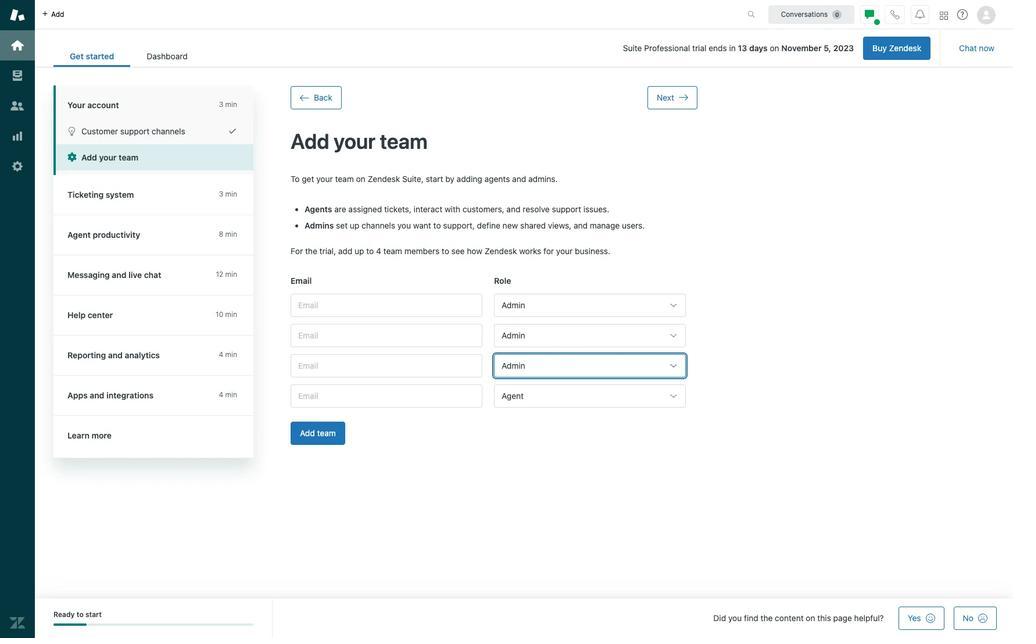 Task type: locate. For each thing, give the bounding box(es) containing it.
0 vertical spatial you
[[398, 220, 411, 230]]

the right for
[[305, 246, 317, 256]]

1 vertical spatial admin
[[502, 330, 526, 340]]

support inside button
[[120, 126, 150, 136]]

1 vertical spatial up
[[355, 246, 364, 256]]

4 min from the top
[[225, 270, 237, 279]]

the right find
[[761, 613, 773, 623]]

1 vertical spatial admin button
[[494, 324, 686, 347]]

by
[[446, 174, 455, 184]]

3 email field from the top
[[291, 354, 483, 377]]

professional
[[645, 43, 691, 53]]

3 for system
[[219, 190, 223, 198]]

you
[[398, 220, 411, 230], [729, 613, 742, 623]]

your right for
[[556, 246, 573, 256]]

agent
[[67, 230, 91, 240], [502, 391, 524, 401]]

main element
[[0, 0, 35, 638]]

admin image
[[10, 159, 25, 174]]

and right agents
[[513, 174, 526, 184]]

2 horizontal spatial on
[[806, 613, 816, 623]]

1 vertical spatial 4
[[219, 350, 223, 359]]

Email field
[[291, 294, 483, 317], [291, 324, 483, 347], [291, 354, 483, 377], [291, 384, 483, 408]]

zendesk
[[890, 43, 922, 53], [368, 174, 400, 184], [485, 246, 517, 256]]

1 vertical spatial on
[[356, 174, 366, 184]]

on left this
[[806, 613, 816, 623]]

issues.
[[584, 204, 610, 214]]

start
[[426, 174, 443, 184], [85, 610, 102, 619]]

1 horizontal spatial add
[[338, 246, 353, 256]]

days
[[750, 43, 768, 53]]

2 admin from the top
[[502, 330, 526, 340]]

this
[[818, 613, 832, 623]]

2 4 min from the top
[[219, 390, 237, 399]]

1 horizontal spatial agent
[[502, 391, 524, 401]]

your account
[[67, 100, 119, 110]]

get help image
[[958, 9, 968, 20]]

customers image
[[10, 98, 25, 113]]

0 vertical spatial 3
[[219, 100, 223, 109]]

account
[[87, 100, 119, 110]]

how
[[467, 246, 483, 256]]

learn more button
[[54, 416, 251, 455]]

1 vertical spatial 3 min
[[219, 190, 237, 198]]

define
[[477, 220, 501, 230]]

0 horizontal spatial the
[[305, 246, 317, 256]]

1 horizontal spatial support
[[552, 204, 582, 214]]

0 horizontal spatial on
[[356, 174, 366, 184]]

admin
[[502, 300, 526, 310], [502, 330, 526, 340], [502, 361, 526, 371]]

zendesk left suite,
[[368, 174, 400, 184]]

section
[[213, 37, 931, 60]]

november
[[782, 43, 822, 53]]

add inside content-title region
[[291, 129, 329, 154]]

more
[[92, 430, 112, 440]]

the inside region
[[305, 246, 317, 256]]

started
[[86, 51, 114, 61]]

5 min from the top
[[225, 310, 237, 319]]

up
[[350, 220, 360, 230], [355, 246, 364, 256]]

support up the add your team button
[[120, 126, 150, 136]]

admins.
[[529, 174, 558, 184]]

your inside content-title region
[[334, 129, 376, 154]]

0 horizontal spatial add your team
[[81, 152, 138, 162]]

no
[[964, 613, 974, 623]]

1 horizontal spatial you
[[729, 613, 742, 623]]

1 horizontal spatial the
[[761, 613, 773, 623]]

progress bar image
[[54, 624, 87, 626]]

chat
[[960, 43, 977, 53]]

0 horizontal spatial start
[[85, 610, 102, 619]]

0 vertical spatial 3 min
[[219, 100, 237, 109]]

4 email field from the top
[[291, 384, 483, 408]]

to down the assigned
[[367, 246, 374, 256]]

team
[[380, 129, 428, 154], [119, 152, 138, 162], [335, 174, 354, 184], [384, 246, 402, 256], [317, 428, 336, 438]]

helpful?
[[855, 613, 884, 623]]

add your team button
[[56, 144, 254, 170]]

support up views,
[[552, 204, 582, 214]]

region containing to get your team on zendesk suite, start by adding agents and admins.
[[291, 173, 698, 459]]

region
[[291, 173, 698, 459]]

get started image
[[10, 38, 25, 53]]

3
[[219, 100, 223, 109], [219, 190, 223, 198]]

you right did
[[729, 613, 742, 623]]

2 3 min from the top
[[219, 190, 237, 198]]

email field for 3rd admin popup button from the top of the page
[[291, 354, 483, 377]]

1 horizontal spatial channels
[[362, 220, 395, 230]]

min for reporting and analytics
[[225, 350, 237, 359]]

6 min from the top
[[225, 350, 237, 359]]

agent productivity
[[67, 230, 140, 240]]

min for apps and integrations
[[225, 390, 237, 399]]

add team
[[300, 428, 336, 438]]

tab list
[[54, 45, 204, 67]]

0 vertical spatial channels
[[152, 126, 185, 136]]

integrations
[[106, 390, 154, 400]]

are
[[335, 204, 346, 214]]

0 horizontal spatial channels
[[152, 126, 185, 136]]

0 vertical spatial 4 min
[[219, 350, 237, 359]]

buy zendesk button
[[864, 37, 931, 60]]

13
[[738, 43, 748, 53]]

agent for agent productivity
[[67, 230, 91, 240]]

1 vertical spatial add
[[338, 246, 353, 256]]

1 vertical spatial agent
[[502, 391, 524, 401]]

add
[[291, 129, 329, 154], [81, 152, 97, 162], [300, 428, 315, 438]]

2 3 from the top
[[219, 190, 223, 198]]

3 min inside the your account heading
[[219, 100, 237, 109]]

on
[[770, 43, 780, 53], [356, 174, 366, 184], [806, 613, 816, 623]]

1 vertical spatial 4 min
[[219, 390, 237, 399]]

0 vertical spatial up
[[350, 220, 360, 230]]

team inside add team button
[[317, 428, 336, 438]]

2 vertical spatial admin button
[[494, 354, 686, 377]]

adding
[[457, 174, 483, 184]]

to get your team on zendesk suite, start by adding agents and admins.
[[291, 174, 558, 184]]

chat now
[[960, 43, 995, 53]]

0 vertical spatial the
[[305, 246, 317, 256]]

dashboard tab
[[130, 45, 204, 67]]

0 vertical spatial on
[[770, 43, 780, 53]]

November 5, 2023 text field
[[782, 43, 854, 53]]

zendesk support image
[[10, 8, 25, 23]]

5,
[[824, 43, 832, 53]]

min for messaging and live chat
[[225, 270, 237, 279]]

2 horizontal spatial zendesk
[[890, 43, 922, 53]]

want
[[413, 220, 431, 230]]

to left see
[[442, 246, 450, 256]]

ready to start
[[54, 610, 102, 619]]

1 4 min from the top
[[219, 350, 237, 359]]

0 vertical spatial add
[[51, 10, 64, 18]]

center
[[88, 310, 113, 320]]

channels down the assigned
[[362, 220, 395, 230]]

zendesk right how
[[485, 246, 517, 256]]

get
[[302, 174, 314, 184]]

1 horizontal spatial zendesk
[[485, 246, 517, 256]]

0 vertical spatial support
[[120, 126, 150, 136]]

help center
[[67, 310, 113, 320]]

1 email field from the top
[[291, 294, 483, 317]]

1 vertical spatial the
[[761, 613, 773, 623]]

2 min from the top
[[225, 190, 237, 198]]

for
[[544, 246, 554, 256]]

up right "set"
[[350, 220, 360, 230]]

admin button
[[494, 294, 686, 317], [494, 324, 686, 347], [494, 354, 686, 377]]

agent for agent
[[502, 391, 524, 401]]

min
[[225, 100, 237, 109], [225, 190, 237, 198], [225, 230, 237, 238], [225, 270, 237, 279], [225, 310, 237, 319], [225, 350, 237, 359], [225, 390, 237, 399]]

add button
[[35, 0, 71, 28]]

and left live on the top of the page
[[112, 270, 127, 280]]

to right want at the top of page
[[434, 220, 441, 230]]

1 admin from the top
[[502, 300, 526, 310]]

2 vertical spatial admin
[[502, 361, 526, 371]]

next button
[[648, 86, 698, 109]]

0 vertical spatial admin button
[[494, 294, 686, 317]]

new
[[503, 220, 518, 230]]

zendesk inside buy zendesk button
[[890, 43, 922, 53]]

2 admin button from the top
[[494, 324, 686, 347]]

1 horizontal spatial add your team
[[291, 129, 428, 154]]

4 min for integrations
[[219, 390, 237, 399]]

ready
[[54, 610, 75, 619]]

0 vertical spatial zendesk
[[890, 43, 922, 53]]

your right get
[[317, 174, 333, 184]]

channels inside button
[[152, 126, 185, 136]]

for the trial, add up to 4 team members to see how zendesk works for your business.
[[291, 246, 611, 256]]

1 vertical spatial zendesk
[[368, 174, 400, 184]]

1 vertical spatial 3
[[219, 190, 223, 198]]

team inside content-title region
[[380, 129, 428, 154]]

shared
[[521, 220, 546, 230]]

1 vertical spatial channels
[[362, 220, 395, 230]]

3 admin from the top
[[502, 361, 526, 371]]

on up the assigned
[[356, 174, 366, 184]]

1 min from the top
[[225, 100, 237, 109]]

button displays agent's chat status as online. image
[[865, 10, 875, 19]]

agents
[[485, 174, 510, 184]]

4 min for analytics
[[219, 350, 237, 359]]

zendesk right buy
[[890, 43, 922, 53]]

4 for apps and integrations
[[219, 390, 223, 399]]

7 min from the top
[[225, 390, 237, 399]]

1 3 from the top
[[219, 100, 223, 109]]

on right "days"
[[770, 43, 780, 53]]

3 min
[[219, 100, 237, 109], [219, 190, 237, 198]]

1 horizontal spatial start
[[426, 174, 443, 184]]

footer containing did you find the content on this page helpful?
[[35, 598, 1014, 638]]

ticketing
[[67, 190, 104, 199]]

chat now button
[[950, 37, 1004, 60]]

agent inside popup button
[[502, 391, 524, 401]]

get started
[[70, 51, 114, 61]]

trial,
[[320, 246, 336, 256]]

suite,
[[402, 174, 424, 184]]

min for ticketing system
[[225, 190, 237, 198]]

up right trial,
[[355, 246, 364, 256]]

notifications image
[[916, 10, 925, 19]]

section containing suite professional trial ends in
[[213, 37, 931, 60]]

yes
[[908, 613, 922, 623]]

start up progress bar image
[[85, 610, 102, 619]]

customer support channels
[[81, 126, 185, 136]]

your down the back button at the top
[[334, 129, 376, 154]]

start left the "by"
[[426, 174, 443, 184]]

add your team inside button
[[81, 152, 138, 162]]

you down tickets,
[[398, 220, 411, 230]]

your down customer
[[99, 152, 117, 162]]

2 vertical spatial on
[[806, 613, 816, 623]]

0 horizontal spatial add
[[51, 10, 64, 18]]

1 3 min from the top
[[219, 100, 237, 109]]

0 vertical spatial admin
[[502, 300, 526, 310]]

add your team down back
[[291, 129, 428, 154]]

back
[[314, 92, 333, 102]]

1 horizontal spatial on
[[770, 43, 780, 53]]

help
[[67, 310, 86, 320]]

reporting and analytics
[[67, 350, 160, 360]]

min inside the your account heading
[[225, 100, 237, 109]]

support
[[120, 126, 150, 136], [552, 204, 582, 214]]

channels
[[152, 126, 185, 136], [362, 220, 395, 230]]

0 vertical spatial start
[[426, 174, 443, 184]]

1 vertical spatial start
[[85, 610, 102, 619]]

0 horizontal spatial support
[[120, 126, 150, 136]]

3 inside the your account heading
[[219, 100, 223, 109]]

the
[[305, 246, 317, 256], [761, 613, 773, 623]]

set
[[336, 220, 348, 230]]

add your team down customer
[[81, 152, 138, 162]]

admins
[[305, 220, 334, 230]]

0 horizontal spatial zendesk
[[368, 174, 400, 184]]

footer
[[35, 598, 1014, 638]]

0 vertical spatial 4
[[376, 246, 381, 256]]

3 min from the top
[[225, 230, 237, 238]]

conversations button
[[769, 5, 855, 24]]

0 horizontal spatial you
[[398, 220, 411, 230]]

to
[[434, 220, 441, 230], [367, 246, 374, 256], [442, 246, 450, 256], [77, 610, 84, 619]]

zendesk products image
[[940, 11, 949, 19]]

add right zendesk support image at the left of page
[[51, 10, 64, 18]]

0 vertical spatial agent
[[67, 230, 91, 240]]

add inside region
[[338, 246, 353, 256]]

channels up the add your team button
[[152, 126, 185, 136]]

12 min
[[216, 270, 237, 279]]

add right trial,
[[338, 246, 353, 256]]

2 email field from the top
[[291, 324, 483, 347]]

2 vertical spatial 4
[[219, 390, 223, 399]]

0 horizontal spatial agent
[[67, 230, 91, 240]]



Task type: vqa. For each thing, say whether or not it's contained in the screenshot.
'Home'
no



Task type: describe. For each thing, give the bounding box(es) containing it.
zendesk image
[[10, 615, 25, 630]]

next
[[657, 92, 675, 102]]

ends
[[709, 43, 727, 53]]

email
[[291, 276, 312, 286]]

analytics
[[125, 350, 160, 360]]

for
[[291, 246, 303, 256]]

channels inside region
[[362, 220, 395, 230]]

content-title region
[[291, 128, 698, 155]]

add for content-title region
[[291, 129, 329, 154]]

apps
[[67, 390, 88, 400]]

your account heading
[[54, 85, 254, 118]]

manage
[[590, 220, 620, 230]]

10 min
[[216, 310, 237, 319]]

members
[[405, 246, 440, 256]]

did you find the content on this page helpful?
[[714, 613, 884, 623]]

add for add team button
[[300, 428, 315, 438]]

reporting image
[[10, 129, 25, 144]]

on inside section
[[770, 43, 780, 53]]

with
[[445, 204, 461, 214]]

role
[[494, 276, 511, 286]]

works
[[520, 246, 542, 256]]

ticketing system
[[67, 190, 134, 199]]

messaging and live chat
[[67, 270, 161, 280]]

apps and integrations
[[67, 390, 154, 400]]

see
[[452, 246, 465, 256]]

email field for 2nd admin popup button from the top of the page
[[291, 324, 483, 347]]

progress-bar progress bar
[[54, 624, 254, 626]]

your inside button
[[99, 152, 117, 162]]

to up progress bar image
[[77, 610, 84, 619]]

2023
[[834, 43, 854, 53]]

live
[[129, 270, 142, 280]]

and right apps
[[90, 390, 104, 400]]

dashboard
[[147, 51, 188, 61]]

12
[[216, 270, 223, 279]]

page
[[834, 613, 853, 623]]

content
[[775, 613, 804, 623]]

resolve
[[523, 204, 550, 214]]

min for your account
[[225, 100, 237, 109]]

suite
[[623, 43, 642, 53]]

business.
[[575, 246, 611, 256]]

get
[[70, 51, 84, 61]]

support,
[[443, 220, 475, 230]]

users.
[[622, 220, 645, 230]]

min for help center
[[225, 310, 237, 319]]

and up new
[[507, 204, 521, 214]]

agent button
[[494, 384, 686, 408]]

email field for first admin popup button from the top
[[291, 294, 483, 317]]

1 vertical spatial you
[[729, 613, 742, 623]]

tickets,
[[384, 204, 412, 214]]

add team button
[[291, 422, 345, 445]]

4 for reporting and analytics
[[219, 350, 223, 359]]

agents
[[305, 204, 332, 214]]

8
[[219, 230, 223, 238]]

tab list containing get started
[[54, 45, 204, 67]]

no button
[[954, 607, 997, 630]]

10
[[216, 310, 223, 319]]

trial
[[693, 43, 707, 53]]

interact
[[414, 204, 443, 214]]

agents are assigned tickets, interact with customers, and resolve support issues.
[[305, 204, 610, 214]]

1 vertical spatial support
[[552, 204, 582, 214]]

to
[[291, 174, 300, 184]]

productivity
[[93, 230, 140, 240]]

add your team inside content-title region
[[291, 129, 428, 154]]

now
[[980, 43, 995, 53]]

add inside popup button
[[51, 10, 64, 18]]

chat
[[144, 270, 161, 280]]

team inside the add your team button
[[119, 152, 138, 162]]

admins set up channels you want to support, define new shared views, and manage users.
[[305, 220, 645, 230]]

system
[[106, 190, 134, 199]]

8 min
[[219, 230, 237, 238]]

buy zendesk
[[873, 43, 922, 53]]

customers,
[[463, 204, 505, 214]]

views image
[[10, 68, 25, 83]]

assigned
[[349, 204, 382, 214]]

min for agent productivity
[[225, 230, 237, 238]]

admin for first admin popup button from the top
[[502, 300, 526, 310]]

3 min for your account
[[219, 100, 237, 109]]

your
[[67, 100, 85, 110]]

learn
[[67, 430, 90, 440]]

messaging
[[67, 270, 110, 280]]

admin for 3rd admin popup button from the top of the page
[[502, 361, 526, 371]]

find
[[744, 613, 759, 623]]

1 admin button from the top
[[494, 294, 686, 317]]

admin for 2nd admin popup button from the top of the page
[[502, 330, 526, 340]]

3 for account
[[219, 100, 223, 109]]

learn more
[[67, 430, 112, 440]]

buy
[[873, 43, 887, 53]]

email field for agent popup button at the bottom of the page
[[291, 384, 483, 408]]

2 vertical spatial zendesk
[[485, 246, 517, 256]]

3 min for ticketing system
[[219, 190, 237, 198]]

customer support channels button
[[56, 118, 254, 144]]

and left analytics on the bottom left of page
[[108, 350, 123, 360]]

reporting
[[67, 350, 106, 360]]

did
[[714, 613, 727, 623]]

back button
[[291, 86, 342, 109]]

suite professional trial ends in 13 days on november 5, 2023
[[623, 43, 854, 53]]

3 admin button from the top
[[494, 354, 686, 377]]

and right views,
[[574, 220, 588, 230]]



